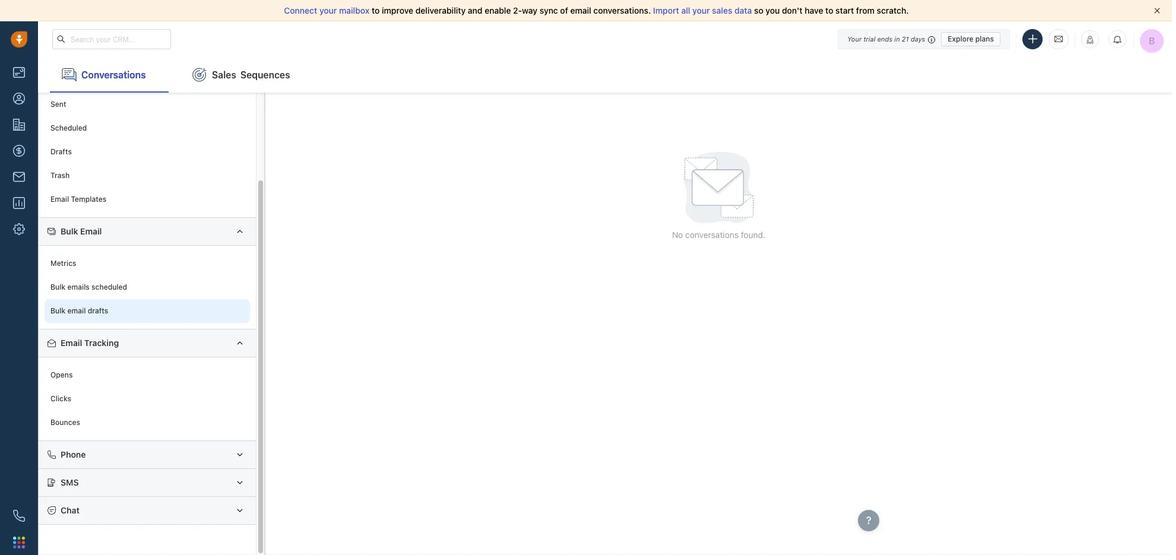 Task type: describe. For each thing, give the bounding box(es) containing it.
Search your CRM... text field
[[52, 29, 171, 49]]

import
[[653, 5, 679, 15]]

scheduled link
[[45, 116, 250, 140]]

deliverability
[[416, 5, 466, 15]]

clicks
[[50, 395, 71, 404]]

email templates link
[[45, 188, 250, 211]]

sms
[[61, 478, 79, 488]]

scheduled
[[92, 283, 127, 292]]

conversations.
[[594, 5, 651, 15]]

scratch.
[[877, 5, 909, 15]]

email inside bulk email drafts link
[[67, 307, 86, 316]]

1 your from the left
[[320, 5, 337, 15]]

of
[[560, 5, 568, 15]]

all
[[682, 5, 690, 15]]

conversations link
[[50, 57, 169, 93]]

trial
[[864, 35, 876, 42]]

sales
[[212, 69, 236, 80]]

tab list containing conversations
[[38, 57, 1173, 93]]

have
[[805, 5, 824, 15]]

bulk email drafts link
[[45, 299, 250, 323]]

sent link
[[45, 93, 250, 116]]

connect
[[284, 5, 317, 15]]

enable
[[485, 5, 511, 15]]

clicks link
[[45, 387, 250, 411]]

drafts
[[88, 307, 108, 316]]

sequences
[[240, 69, 290, 80]]

your trial ends in 21 days
[[848, 35, 926, 42]]

connect your mailbox link
[[284, 5, 372, 15]]

0 vertical spatial email
[[571, 5, 591, 15]]

your
[[848, 35, 862, 42]]

start
[[836, 5, 854, 15]]

send email image
[[1055, 34, 1063, 44]]

sent
[[50, 100, 66, 109]]

what's new image
[[1086, 36, 1095, 44]]

ends
[[878, 35, 893, 42]]

import all your sales data link
[[653, 5, 754, 15]]

don't
[[782, 5, 803, 15]]

email tracking
[[61, 338, 119, 348]]

from
[[856, 5, 875, 15]]

tracking
[[84, 338, 119, 348]]

1 vertical spatial email
[[80, 226, 102, 236]]

opens link
[[45, 363, 250, 387]]

chat
[[61, 505, 80, 516]]

templates
[[71, 195, 106, 204]]

explore plans
[[948, 34, 994, 43]]

drafts link
[[45, 140, 250, 164]]

you
[[766, 5, 780, 15]]



Task type: locate. For each thing, give the bounding box(es) containing it.
2 vertical spatial email
[[61, 338, 82, 348]]

2 to from the left
[[826, 5, 834, 15]]

trash
[[50, 171, 70, 180]]

explore
[[948, 34, 974, 43]]

sync
[[540, 5, 558, 15]]

bulk emails scheduled link
[[45, 276, 250, 299]]

bulk inside bulk email drafts link
[[50, 307, 65, 316]]

bulk email
[[61, 226, 102, 236]]

improve
[[382, 5, 413, 15]]

email down "templates"
[[80, 226, 102, 236]]

drafts
[[50, 148, 72, 156]]

email
[[571, 5, 591, 15], [67, 307, 86, 316]]

so
[[754, 5, 764, 15]]

1 to from the left
[[372, 5, 380, 15]]

email for tracking
[[61, 338, 82, 348]]

1 horizontal spatial to
[[826, 5, 834, 15]]

and
[[468, 5, 483, 15]]

metrics link
[[45, 252, 250, 276]]

1 vertical spatial bulk
[[50, 283, 65, 292]]

conversations
[[81, 69, 146, 80]]

2 vertical spatial bulk
[[50, 307, 65, 316]]

explore plans link
[[942, 32, 1001, 46]]

21
[[902, 35, 909, 42]]

0 horizontal spatial your
[[320, 5, 337, 15]]

to
[[372, 5, 380, 15], [826, 5, 834, 15]]

scheduled
[[50, 124, 87, 133]]

1 horizontal spatial email
[[571, 5, 591, 15]]

phone
[[61, 450, 86, 460]]

bulk emails scheduled
[[50, 283, 127, 292]]

bulk for bulk emails scheduled
[[50, 283, 65, 292]]

bulk down bulk emails scheduled
[[50, 307, 65, 316]]

1 vertical spatial email
[[67, 307, 86, 316]]

phone image
[[13, 510, 25, 522]]

sales sequences link
[[181, 57, 302, 93]]

bulk
[[61, 226, 78, 236], [50, 283, 65, 292], [50, 307, 65, 316]]

bulk for bulk email drafts
[[50, 307, 65, 316]]

found.
[[741, 230, 766, 240]]

mailbox
[[339, 5, 370, 15]]

sales
[[712, 5, 733, 15]]

conversations
[[686, 230, 739, 240]]

email for templates
[[50, 195, 69, 204]]

data
[[735, 5, 752, 15]]

emails
[[67, 283, 90, 292]]

in
[[895, 35, 900, 42]]

opens
[[50, 371, 73, 380]]

email down trash
[[50, 195, 69, 204]]

email left drafts
[[67, 307, 86, 316]]

bulk up the metrics
[[61, 226, 78, 236]]

bulk for bulk email
[[61, 226, 78, 236]]

email right of
[[571, 5, 591, 15]]

connect your mailbox to improve deliverability and enable 2-way sync of email conversations. import all your sales data so you don't have to start from scratch.
[[284, 5, 909, 15]]

2-
[[513, 5, 522, 15]]

0 vertical spatial email
[[50, 195, 69, 204]]

0 horizontal spatial email
[[67, 307, 86, 316]]

days
[[911, 35, 926, 42]]

email left tracking
[[61, 338, 82, 348]]

phone element
[[7, 504, 31, 528]]

your left the mailbox
[[320, 5, 337, 15]]

0 horizontal spatial to
[[372, 5, 380, 15]]

way
[[522, 5, 538, 15]]

bulk inside the bulk emails scheduled link
[[50, 283, 65, 292]]

email templates
[[50, 195, 106, 204]]

email
[[50, 195, 69, 204], [80, 226, 102, 236], [61, 338, 82, 348]]

to right the mailbox
[[372, 5, 380, 15]]

metrics
[[50, 259, 76, 268]]

sales sequences
[[212, 69, 290, 80]]

trash link
[[45, 164, 250, 188]]

no
[[672, 230, 683, 240]]

your right all at right top
[[693, 5, 710, 15]]

bounces link
[[45, 411, 250, 435]]

to left start
[[826, 5, 834, 15]]

close image
[[1155, 8, 1161, 14]]

bounces
[[50, 418, 80, 427]]

your
[[320, 5, 337, 15], [693, 5, 710, 15]]

freshworks switcher image
[[13, 537, 25, 549]]

2 your from the left
[[693, 5, 710, 15]]

tab list
[[38, 57, 1173, 93]]

plans
[[976, 34, 994, 43]]

no conversations found.
[[672, 230, 766, 240]]

bulk left 'emails'
[[50, 283, 65, 292]]

0 vertical spatial bulk
[[61, 226, 78, 236]]

bulk email drafts
[[50, 307, 108, 316]]

1 horizontal spatial your
[[693, 5, 710, 15]]



Task type: vqa. For each thing, say whether or not it's contained in the screenshot.
bulk
yes



